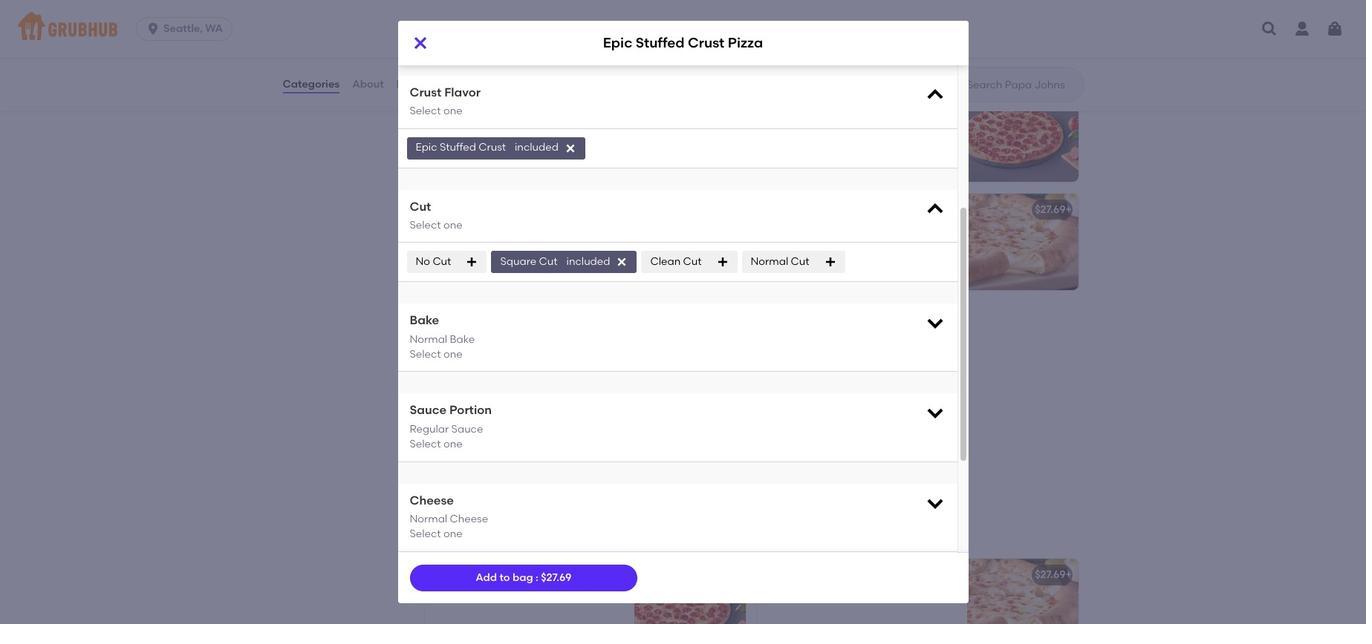 Task type: vqa. For each thing, say whether or not it's contained in the screenshot.
included to the left
yes



Task type: locate. For each thing, give the bounding box(es) containing it.
shaq- left add
[[434, 569, 464, 582]]

one inside crust flavor select one
[[444, 105, 463, 118]]

shaq-a-roni pizza up square
[[434, 204, 527, 216]]

roni left to
[[476, 569, 498, 582]]

2 shaq-a-roni pizza button from the top
[[425, 560, 746, 625]]

search icon image
[[943, 76, 961, 94]]

4 select from the top
[[410, 439, 441, 451]]

normal inside bake normal bake select one
[[410, 334, 447, 346]]

1 vertical spatial included
[[567, 256, 610, 268]]

epic left the meats pizza image
[[603, 34, 633, 52]]

a-
[[464, 204, 476, 216], [464, 569, 476, 582]]

the works pizza image
[[967, 0, 1079, 74]]

Search Papa Johns search field
[[966, 78, 1079, 92]]

+$27.69
[[472, 15, 508, 28]]

cut
[[410, 200, 431, 214], [433, 256, 451, 268], [539, 256, 558, 268], [683, 256, 702, 268], [791, 256, 810, 268]]

2 vertical spatial normal
[[410, 514, 447, 526]]

crust flavor select one
[[410, 85, 481, 118]]

1 vertical spatial epic stuffed crust pizza image
[[636, 399, 747, 496]]

cut inside cut select one
[[410, 200, 431, 214]]

reviews
[[396, 78, 438, 91]]

stuffed inside button
[[457, 412, 494, 425]]

categories
[[283, 78, 340, 91]]

shaq-a-roni pizza
[[434, 204, 527, 216], [434, 569, 527, 582]]

featured
[[422, 525, 493, 543]]

1 vertical spatial stuffed
[[440, 141, 476, 154]]

1 vertical spatial roni
[[476, 569, 498, 582]]

$27.69 for epic stuffed crust pizza "image" to the bottom
[[1035, 569, 1066, 582]]

0 vertical spatial included
[[515, 141, 559, 154]]

one
[[444, 105, 463, 118], [444, 219, 463, 232], [444, 349, 463, 361], [444, 439, 463, 451], [444, 529, 463, 541]]

super hawaiian pizza
[[434, 95, 544, 108]]

1 horizontal spatial included
[[567, 256, 610, 268]]

1 vertical spatial epic stuffed crust pizza
[[432, 412, 553, 425]]

featured selection
[[422, 525, 569, 543]]

3 + from the top
[[1066, 569, 1072, 582]]

0 vertical spatial shaq-a-roni pizza button
[[425, 194, 746, 291]]

pizza inside button
[[517, 95, 544, 108]]

crust
[[688, 34, 725, 52], [410, 85, 442, 99], [479, 141, 506, 154], [496, 412, 524, 425]]

1 vertical spatial a-
[[464, 569, 476, 582]]

categories button
[[282, 58, 340, 111]]

bake normal bake select one
[[410, 314, 475, 361]]

0 vertical spatial bake
[[410, 314, 439, 328]]

1 vertical spatial $27.69 +
[[1035, 569, 1072, 582]]

0 vertical spatial roni
[[476, 204, 498, 216]]

show less button
[[419, 297, 1084, 329]]

show
[[727, 306, 755, 319]]

0 vertical spatial sauce
[[410, 404, 447, 418]]

cut right clean
[[683, 256, 702, 268]]

2 one from the top
[[444, 219, 463, 232]]

shaq-a-roni pizza down the featured selection
[[434, 569, 527, 582]]

epic
[[603, 34, 633, 52], [416, 141, 437, 154], [432, 412, 454, 425]]

epic down best
[[432, 412, 454, 425]]

super hawaiian pizza image
[[634, 85, 746, 182]]

2 vertical spatial +
[[1066, 569, 1072, 582]]

a- right cut select one
[[464, 204, 476, 216]]

$27.69
[[1035, 204, 1066, 216], [1035, 569, 1066, 582], [541, 572, 572, 585]]

2 vertical spatial stuffed
[[457, 412, 494, 425]]

3 select from the top
[[410, 349, 441, 361]]

+$27.69 button
[[398, 0, 957, 53]]

epic stuffed crust pizza button
[[423, 399, 747, 496]]

shaq- up no cut
[[434, 204, 464, 216]]

cut for clean cut
[[683, 256, 702, 268]]

4 one from the top
[[444, 439, 463, 451]]

roni
[[476, 204, 498, 216], [476, 569, 498, 582]]

seattle, wa button
[[136, 17, 238, 41]]

bake up best
[[410, 314, 439, 328]]

5 select from the top
[[410, 529, 441, 541]]

roni right cut select one
[[476, 204, 498, 216]]

0 vertical spatial epic stuffed crust pizza image
[[967, 194, 1079, 291]]

1 horizontal spatial epic stuffed crust pizza
[[603, 34, 763, 52]]

select inside bake normal bake select one
[[410, 349, 441, 361]]

2 select from the top
[[410, 219, 441, 232]]

1 $27.69 + from the top
[[1035, 204, 1072, 216]]

2 $27.69 + from the top
[[1035, 569, 1072, 582]]

cut right square
[[539, 256, 558, 268]]

cut for square cut
[[539, 256, 558, 268]]

the meats pizza image
[[634, 0, 746, 74]]

3 one from the top
[[444, 349, 463, 361]]

cheese up add
[[450, 514, 488, 526]]

cut up no at the top left of the page
[[410, 200, 431, 214]]

cut up show less 'button'
[[791, 256, 810, 268]]

bake
[[410, 314, 439, 328], [450, 334, 475, 346]]

1 vertical spatial +
[[1066, 204, 1072, 216]]

1 + from the top
[[1066, 95, 1072, 108]]

shaq-
[[434, 204, 464, 216], [434, 569, 464, 582]]

$19.29
[[1036, 95, 1066, 108]]

2 shaq-a-roni pizza from the top
[[434, 569, 527, 582]]

2 vertical spatial epic
[[432, 412, 454, 425]]

sauce down the portion
[[451, 424, 483, 436]]

0 horizontal spatial bake
[[410, 314, 439, 328]]

svg image
[[1326, 20, 1344, 38], [925, 199, 946, 220], [616, 257, 628, 269], [925, 313, 946, 334], [925, 403, 946, 424]]

1 vertical spatial shaq-
[[434, 569, 464, 582]]

svg image
[[1261, 20, 1279, 38], [146, 22, 161, 36], [411, 34, 429, 52], [925, 84, 946, 105], [565, 142, 577, 154], [466, 257, 478, 269], [717, 257, 729, 269], [824, 257, 836, 269], [925, 493, 946, 514]]

hawaiian
[[466, 95, 515, 108]]

normal inside cheese normal cheese select one
[[410, 514, 447, 526]]

svg image for select
[[925, 199, 946, 220]]

0 horizontal spatial included
[[515, 141, 559, 154]]

cheese up featured
[[410, 494, 454, 508]]

a- left to
[[464, 569, 476, 582]]

included for square cut
[[567, 256, 610, 268]]

to
[[500, 572, 510, 585]]

1 vertical spatial cheese
[[450, 514, 488, 526]]

included down 'super hawaiian pizza'
[[515, 141, 559, 154]]

+
[[1066, 95, 1072, 108], [1066, 204, 1072, 216], [1066, 569, 1072, 582]]

1 vertical spatial shaq-a-roni pizza
[[434, 569, 527, 582]]

5 one from the top
[[444, 529, 463, 541]]

0 vertical spatial shaq-a-roni pizza
[[434, 204, 527, 216]]

0 horizontal spatial epic stuffed crust pizza
[[432, 412, 553, 425]]

0 vertical spatial stuffed
[[636, 34, 685, 52]]

flavor
[[445, 85, 481, 99]]

square cut
[[500, 256, 558, 268]]

pizza inside button
[[526, 412, 553, 425]]

included right square cut
[[567, 256, 610, 268]]

crust inside crust flavor select one
[[410, 85, 442, 99]]

one inside sauce portion regular sauce select one
[[444, 439, 463, 451]]

select inside cheese normal cheese select one
[[410, 529, 441, 541]]

no cut
[[416, 256, 451, 268]]

2 + from the top
[[1066, 204, 1072, 216]]

pizza
[[728, 34, 763, 52], [517, 95, 544, 108], [501, 204, 527, 216], [526, 412, 553, 425], [501, 569, 527, 582]]

0 vertical spatial shaq-
[[434, 204, 464, 216]]

bake up the best sellers
[[450, 334, 475, 346]]

1 vertical spatial normal
[[410, 334, 447, 346]]

$27.69 +
[[1035, 204, 1072, 216], [1035, 569, 1072, 582]]

sauce up regular on the left bottom
[[410, 404, 447, 418]]

clean cut
[[650, 256, 702, 268]]

about
[[352, 78, 384, 91]]

epic stuffed crust
[[416, 141, 506, 154]]

1 vertical spatial sauce
[[451, 424, 483, 436]]

+ for topmost "shaq-a-roni pizza" image
[[1066, 95, 1072, 108]]

one inside bake normal bake select one
[[444, 349, 463, 361]]

normal
[[751, 256, 789, 268], [410, 334, 447, 346], [410, 514, 447, 526]]

about button
[[352, 58, 385, 111]]

shaq-a-roni pizza button
[[425, 194, 746, 291], [425, 560, 746, 625]]

sauce
[[410, 404, 447, 418], [451, 424, 483, 436]]

0 vertical spatial $27.69 +
[[1035, 204, 1072, 216]]

1 one from the top
[[444, 105, 463, 118]]

1 roni from the top
[[476, 204, 498, 216]]

epic stuffed crust pizza
[[603, 34, 763, 52], [432, 412, 553, 425]]

select
[[410, 105, 441, 118], [410, 219, 441, 232], [410, 349, 441, 361], [410, 439, 441, 451], [410, 529, 441, 541]]

epic stuffed crust pizza image
[[967, 194, 1079, 291], [636, 399, 747, 496], [967, 560, 1079, 625]]

1 select from the top
[[410, 105, 441, 118]]

shaq-a-roni pizza image
[[967, 85, 1079, 182], [634, 194, 746, 291], [634, 560, 746, 625]]

included
[[515, 141, 559, 154], [567, 256, 610, 268]]

epic down crust flavor select one
[[416, 141, 437, 154]]

1 vertical spatial bake
[[450, 334, 475, 346]]

0 vertical spatial a-
[[464, 204, 476, 216]]

1 vertical spatial shaq-a-roni pizza button
[[425, 560, 746, 625]]

show less
[[727, 306, 776, 319]]

epic stuffed crust pizza inside button
[[432, 412, 553, 425]]

1 vertical spatial epic
[[416, 141, 437, 154]]

super hawaiian pizza button
[[425, 85, 746, 182]]

0 vertical spatial +
[[1066, 95, 1072, 108]]

normal cut
[[751, 256, 810, 268]]

cut right no at the top left of the page
[[433, 256, 451, 268]]

stuffed
[[636, 34, 685, 52], [440, 141, 476, 154], [457, 412, 494, 425]]

cheese
[[410, 494, 454, 508], [450, 514, 488, 526]]



Task type: describe. For each thing, give the bounding box(es) containing it.
$27.69 + for epic stuffed crust pizza "image" to the bottom
[[1035, 569, 1072, 582]]

one inside cheese normal cheese select one
[[444, 529, 463, 541]]

1 a- from the top
[[464, 204, 476, 216]]

2 shaq- from the top
[[434, 569, 464, 582]]

seattle,
[[164, 22, 203, 35]]

1 vertical spatial shaq-a-roni pizza image
[[634, 194, 746, 291]]

select inside cut select one
[[410, 219, 441, 232]]

svg image inside main navigation navigation
[[1326, 20, 1344, 38]]

no
[[416, 256, 430, 268]]

0 vertical spatial cheese
[[410, 494, 454, 508]]

best sellers
[[422, 354, 512, 372]]

wa
[[205, 22, 223, 35]]

add to bag : $27.69
[[476, 572, 572, 585]]

0 vertical spatial shaq-a-roni pizza image
[[967, 85, 1079, 182]]

+ for epic stuffed crust pizza "image" to the bottom
[[1066, 569, 1072, 582]]

svg image for normal
[[925, 313, 946, 334]]

normal for cheese
[[410, 514, 447, 526]]

main navigation navigation
[[0, 0, 1366, 58]]

0 vertical spatial epic
[[603, 34, 633, 52]]

1 shaq-a-roni pizza from the top
[[434, 204, 527, 216]]

cut for normal cut
[[791, 256, 810, 268]]

reviews button
[[396, 58, 439, 111]]

square
[[500, 256, 537, 268]]

2 roni from the top
[[476, 569, 498, 582]]

selection
[[496, 525, 569, 543]]

0 horizontal spatial sauce
[[410, 404, 447, 418]]

portion
[[449, 404, 492, 418]]

0 vertical spatial normal
[[751, 256, 789, 268]]

sellers
[[460, 354, 512, 372]]

1 horizontal spatial sauce
[[451, 424, 483, 436]]

seattle, wa
[[164, 22, 223, 35]]

svg image inside seattle, wa button
[[146, 22, 161, 36]]

crust inside button
[[496, 412, 524, 425]]

:
[[536, 572, 539, 585]]

select inside crust flavor select one
[[410, 105, 441, 118]]

cheese normal cheese select one
[[410, 494, 488, 541]]

sauce portion regular sauce select one
[[410, 404, 492, 451]]

less
[[757, 306, 776, 319]]

1 shaq- from the top
[[434, 204, 464, 216]]

best
[[422, 354, 456, 372]]

2 vertical spatial shaq-a-roni pizza image
[[634, 560, 746, 625]]

$27.69 + for epic stuffed crust pizza "image" to the top
[[1035, 204, 1072, 216]]

$27.69 for epic stuffed crust pizza "image" to the top
[[1035, 204, 1066, 216]]

one inside cut select one
[[444, 219, 463, 232]]

1 horizontal spatial bake
[[450, 334, 475, 346]]

2 a- from the top
[[464, 569, 476, 582]]

normal for bake
[[410, 334, 447, 346]]

+ for epic stuffed crust pizza "image" to the top
[[1066, 204, 1072, 216]]

1 shaq-a-roni pizza button from the top
[[425, 194, 746, 291]]

cut select one
[[410, 200, 463, 232]]

svg image for portion
[[925, 403, 946, 424]]

add
[[476, 572, 497, 585]]

clean
[[650, 256, 681, 268]]

$19.29 +
[[1036, 95, 1072, 108]]

0 vertical spatial epic stuffed crust pizza
[[603, 34, 763, 52]]

14 inch epic stuffed crust pizza image
[[413, 0, 460, 38]]

bag
[[513, 572, 533, 585]]

regular
[[410, 424, 449, 436]]

cut for no cut
[[433, 256, 451, 268]]

select inside sauce portion regular sauce select one
[[410, 439, 441, 451]]

2 vertical spatial epic stuffed crust pizza image
[[967, 560, 1079, 625]]

epic inside button
[[432, 412, 454, 425]]

included for epic stuffed crust
[[515, 141, 559, 154]]

super
[[434, 95, 463, 108]]



